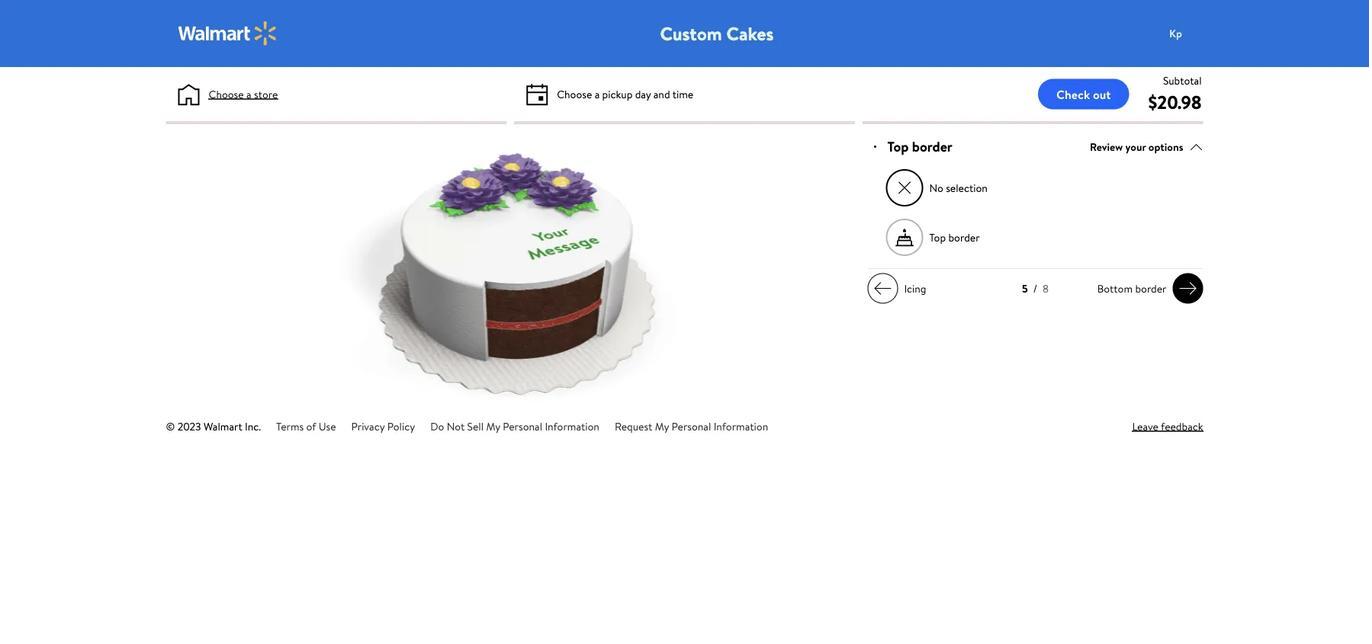 Task type: locate. For each thing, give the bounding box(es) containing it.
0 horizontal spatial choose
[[209, 87, 244, 101]]

2 a from the left
[[595, 87, 600, 101]]

1 horizontal spatial top
[[929, 230, 946, 245]]

terms
[[276, 419, 304, 434]]

feedback
[[1161, 419, 1203, 434]]

2 icon for continue arrow image from the left
[[1179, 280, 1197, 298]]

your
[[1125, 139, 1146, 154]]

personal
[[503, 419, 542, 434], [672, 419, 711, 434]]

1 horizontal spatial my
[[655, 419, 669, 434]]

bottom border link
[[1091, 274, 1203, 304]]

5 / 8
[[1022, 282, 1049, 296]]

1 icon for continue arrow image from the left
[[874, 280, 892, 298]]

my right request
[[655, 419, 669, 434]]

icing link
[[868, 274, 932, 304]]

a for store
[[246, 87, 251, 101]]

policy
[[387, 419, 415, 434]]

review your options link
[[1090, 137, 1203, 157]]

border right 'bottom'
[[1135, 281, 1167, 296]]

©
[[166, 419, 175, 434]]

border up no
[[912, 137, 953, 156]]

1 my from the left
[[486, 419, 500, 434]]

top border down no selection on the top right
[[929, 230, 980, 245]]

day
[[635, 87, 651, 101]]

custom cakes
[[660, 21, 774, 46]]

choose left pickup
[[557, 87, 592, 101]]

check
[[1056, 86, 1090, 103]]

and
[[654, 87, 670, 101]]

privacy policy
[[351, 419, 415, 434]]

a left pickup
[[595, 87, 600, 101]]

review your options element
[[1090, 139, 1183, 155]]

a left store
[[246, 87, 251, 101]]

personal right request
[[672, 419, 711, 434]]

1 a from the left
[[246, 87, 251, 101]]

not
[[447, 419, 465, 434]]

border
[[912, 137, 953, 156], [948, 230, 980, 245], [1135, 281, 1167, 296]]

0 vertical spatial top
[[887, 137, 909, 156]]

icon for continue arrow image right bottom border
[[1179, 280, 1197, 298]]

1 vertical spatial top border
[[929, 230, 980, 245]]

choose for choose a store
[[209, 87, 244, 101]]

leave
[[1132, 419, 1159, 434]]

choose a store
[[209, 87, 278, 101]]

0 horizontal spatial personal
[[503, 419, 542, 434]]

1 horizontal spatial information
[[714, 419, 768, 434]]

1 choose from the left
[[209, 87, 244, 101]]

0 horizontal spatial a
[[246, 87, 251, 101]]

icon for continue arrow image inside bottom border link
[[1179, 280, 1197, 298]]

my
[[486, 419, 500, 434], [655, 419, 669, 434]]

no selection
[[929, 181, 988, 195]]

choose
[[209, 87, 244, 101], [557, 87, 592, 101]]

top border
[[887, 137, 953, 156], [929, 230, 980, 245]]

top border up "remove" image
[[887, 137, 953, 156]]

choose left store
[[209, 87, 244, 101]]

icon for continue arrow image
[[874, 280, 892, 298], [1179, 280, 1197, 298]]

5
[[1022, 282, 1028, 296]]

1 horizontal spatial a
[[595, 87, 600, 101]]

review
[[1090, 139, 1123, 154]]

leave feedback
[[1132, 419, 1203, 434]]

1 horizontal spatial icon for continue arrow image
[[1179, 280, 1197, 298]]

top up "remove" image
[[887, 137, 909, 156]]

personal right sell
[[503, 419, 542, 434]]

use
[[319, 419, 336, 434]]

icon for continue arrow image left icing
[[874, 280, 892, 298]]

top
[[887, 137, 909, 156], [929, 230, 946, 245]]

0 horizontal spatial icon for continue arrow image
[[874, 280, 892, 298]]

1 information from the left
[[545, 419, 599, 434]]

2 choose from the left
[[557, 87, 592, 101]]

0 horizontal spatial my
[[486, 419, 500, 434]]

top down no
[[929, 230, 946, 245]]

1 horizontal spatial choose
[[557, 87, 592, 101]]

0 horizontal spatial information
[[545, 419, 599, 434]]

1 horizontal spatial personal
[[672, 419, 711, 434]]

back to walmart.com image
[[178, 21, 277, 46]]

border down selection
[[948, 230, 980, 245]]

request
[[615, 419, 652, 434]]

a
[[246, 87, 251, 101], [595, 87, 600, 101]]

0 vertical spatial border
[[912, 137, 953, 156]]

information
[[545, 419, 599, 434], [714, 419, 768, 434]]

do not sell my personal information
[[430, 419, 599, 434]]

options
[[1149, 139, 1183, 154]]

my right sell
[[486, 419, 500, 434]]



Task type: describe. For each thing, give the bounding box(es) containing it.
1 vertical spatial top
[[929, 230, 946, 245]]

request my personal information link
[[615, 419, 768, 434]]

icon for continue arrow image inside icing "link"
[[874, 280, 892, 298]]

kp button
[[1161, 18, 1222, 49]]

2023
[[177, 419, 201, 434]]

inc.
[[245, 419, 261, 434]]

privacy
[[351, 419, 385, 434]]

1 vertical spatial border
[[948, 230, 980, 245]]

up arrow image
[[1190, 140, 1203, 154]]

check out
[[1056, 86, 1111, 103]]

a for pickup
[[595, 87, 600, 101]]

check out button
[[1038, 79, 1129, 109]]

2 vertical spatial border
[[1135, 281, 1167, 296]]

$20.98
[[1148, 89, 1202, 115]]

kp
[[1169, 26, 1182, 41]]

request my personal information
[[615, 419, 768, 434]]

time
[[673, 87, 693, 101]]

subtotal $20.98
[[1148, 73, 1202, 115]]

2 personal from the left
[[672, 419, 711, 434]]

subtotal
[[1163, 73, 1202, 88]]

bottom border
[[1097, 281, 1167, 296]]

1 personal from the left
[[503, 419, 542, 434]]

2 information from the left
[[714, 419, 768, 434]]

2 my from the left
[[655, 419, 669, 434]]

store
[[254, 87, 278, 101]]

terms of use
[[276, 419, 336, 434]]

pickup
[[602, 87, 633, 101]]

choose a store link
[[209, 86, 278, 102]]

sell
[[467, 419, 484, 434]]

review your options
[[1090, 139, 1183, 154]]

terms of use link
[[276, 419, 336, 434]]

choose a pickup day and time
[[557, 87, 693, 101]]

do not sell my personal information link
[[430, 419, 599, 434]]

privacy policy link
[[351, 419, 415, 434]]

0 horizontal spatial top
[[887, 137, 909, 156]]

icing
[[904, 281, 926, 296]]

of
[[306, 419, 316, 434]]

remove image
[[896, 180, 913, 197]]

0 vertical spatial top border
[[887, 137, 953, 156]]

leave feedback button
[[1132, 419, 1203, 435]]

out
[[1093, 86, 1111, 103]]

bottom
[[1097, 281, 1133, 296]]

custom
[[660, 21, 722, 46]]

/
[[1033, 282, 1037, 296]]

selection
[[946, 181, 988, 195]]

do
[[430, 419, 444, 434]]

walmart
[[204, 419, 242, 434]]

no
[[929, 181, 943, 195]]

choose for choose a pickup day and time
[[557, 87, 592, 101]]

cakes
[[726, 21, 774, 46]]

© 2023 walmart inc.
[[166, 419, 261, 434]]

8
[[1043, 282, 1049, 296]]



Task type: vqa. For each thing, say whether or not it's contained in the screenshot.
NOW for Yep, new deals!
no



